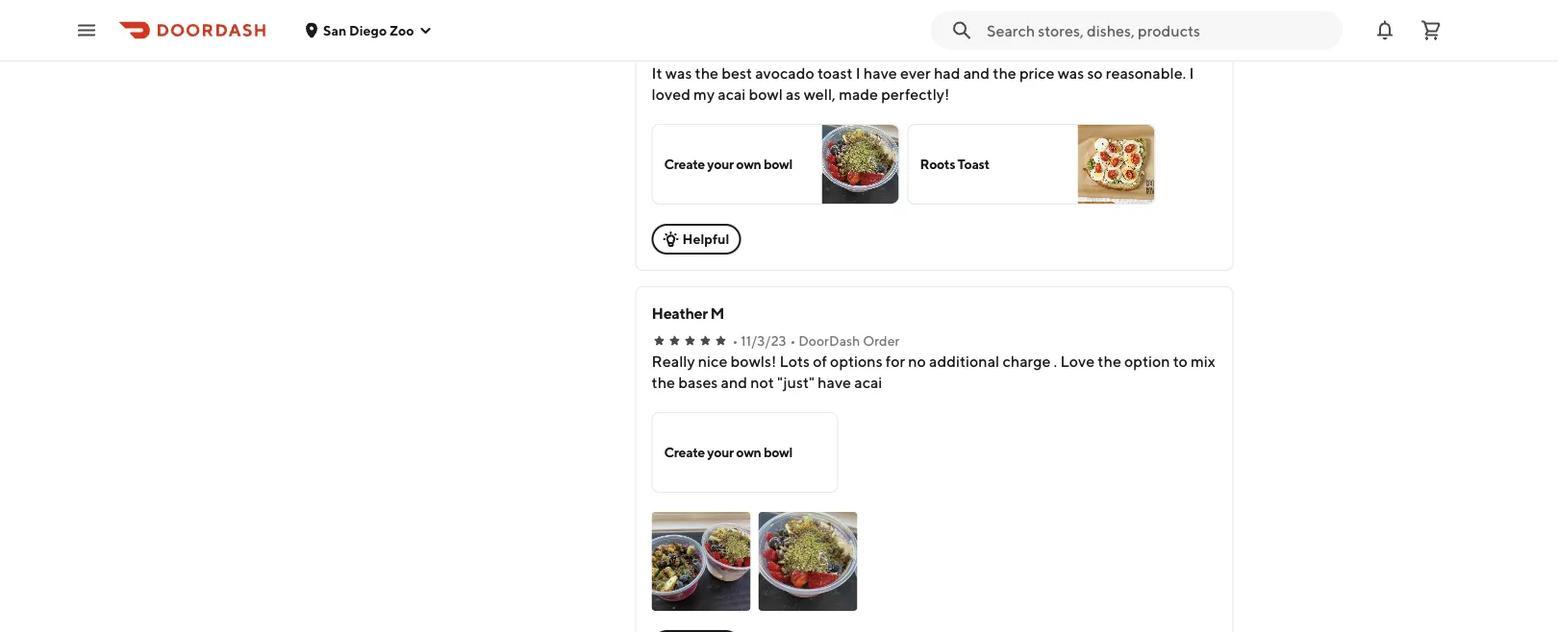 Task type: describe. For each thing, give the bounding box(es) containing it.
item photo 2 image
[[758, 513, 857, 612]]

• left the 3/12/22
[[732, 45, 738, 61]]

11/3/23
[[741, 334, 786, 350]]

order for • 11/3/23 • doordash order
[[863, 334, 900, 350]]

1 create your own bowl from the top
[[664, 157, 792, 173]]

create your own bowl image
[[822, 126, 899, 204]]

3/12/22
[[741, 45, 789, 61]]

roots
[[920, 157, 955, 173]]

order for • 3/12/22 • doordash order
[[865, 45, 902, 61]]

• right the 3/12/22
[[792, 45, 798, 61]]

helpful
[[682, 232, 729, 248]]

san
[[323, 22, 346, 38]]

zoo
[[390, 22, 414, 38]]

create your own bowl button for 11/3/23
[[652, 413, 838, 494]]

san diego zoo
[[323, 22, 414, 38]]

roots toast
[[920, 157, 989, 173]]

1 your from the top
[[707, 157, 734, 173]]

1 bowl from the top
[[764, 157, 792, 173]]

2 bowl from the top
[[764, 445, 792, 461]]

m
[[710, 305, 724, 323]]

• left 11/3/23 at the bottom of page
[[732, 334, 738, 350]]

2 own from the top
[[736, 445, 761, 461]]

• 3/12/22 • doordash order
[[732, 45, 902, 61]]

diego
[[349, 22, 387, 38]]

• right 11/3/23 at the bottom of page
[[790, 334, 796, 350]]

create your own bowl button for 3/12/22
[[652, 125, 900, 205]]

doordash for • 3/12/22
[[801, 45, 862, 61]]

doordash for • 11/3/23
[[798, 334, 860, 350]]



Task type: locate. For each thing, give the bounding box(es) containing it.
1 vertical spatial create your own bowl button
[[652, 413, 838, 494]]

1 own from the top
[[736, 157, 761, 173]]

helpful button
[[652, 225, 741, 255]]

order
[[865, 45, 902, 61], [863, 334, 900, 350]]

your
[[707, 157, 734, 173], [707, 445, 734, 461]]

item photo 1 image
[[652, 513, 751, 612]]

0 vertical spatial own
[[736, 157, 761, 173]]

1 create your own bowl button from the top
[[652, 125, 900, 205]]

1 vertical spatial order
[[863, 334, 900, 350]]

0 vertical spatial create your own bowl
[[664, 157, 792, 173]]

2 create your own bowl from the top
[[664, 445, 792, 461]]

0 vertical spatial create your own bowl button
[[652, 125, 900, 205]]

roots toast button
[[908, 125, 1156, 205]]

san diego zoo button
[[304, 22, 433, 38]]

1 create from the top
[[664, 157, 705, 173]]

bowl
[[764, 157, 792, 173], [764, 445, 792, 461]]

heather
[[652, 305, 708, 323]]

doordash
[[801, 45, 862, 61], [798, 334, 860, 350]]

own
[[736, 157, 761, 173], [736, 445, 761, 461]]

roots toast image
[[1078, 126, 1155, 204]]

0 items, open order cart image
[[1420, 19, 1443, 42]]

0 vertical spatial create
[[664, 157, 705, 173]]

2 create your own bowl button from the top
[[652, 413, 838, 494]]

0 vertical spatial doordash
[[801, 45, 862, 61]]

1 vertical spatial your
[[707, 445, 734, 461]]

1 vertical spatial create
[[664, 445, 705, 461]]

•
[[732, 45, 738, 61], [792, 45, 798, 61], [732, 334, 738, 350], [790, 334, 796, 350]]

create
[[664, 157, 705, 173], [664, 445, 705, 461]]

2 your from the top
[[707, 445, 734, 461]]

doordash right 11/3/23 at the bottom of page
[[798, 334, 860, 350]]

toast
[[958, 157, 989, 173]]

1 vertical spatial bowl
[[764, 445, 792, 461]]

Store search: begin typing to search for stores available on DoorDash text field
[[987, 20, 1331, 41]]

• 11/3/23 • doordash order
[[732, 334, 900, 350]]

2 create from the top
[[664, 445, 705, 461]]

create your own bowl
[[664, 157, 792, 173], [664, 445, 792, 461]]

0 vertical spatial your
[[707, 157, 734, 173]]

notification bell image
[[1373, 19, 1396, 42]]

1 vertical spatial doordash
[[798, 334, 860, 350]]

doordash right the 3/12/22
[[801, 45, 862, 61]]

1 vertical spatial create your own bowl
[[664, 445, 792, 461]]

open menu image
[[75, 19, 98, 42]]

heather m
[[652, 305, 724, 323]]

1 vertical spatial own
[[736, 445, 761, 461]]

0 vertical spatial bowl
[[764, 157, 792, 173]]

0 vertical spatial order
[[865, 45, 902, 61]]

create your own bowl button
[[652, 125, 900, 205], [652, 413, 838, 494]]



Task type: vqa. For each thing, say whether or not it's contained in the screenshot.
the bottommost High
no



